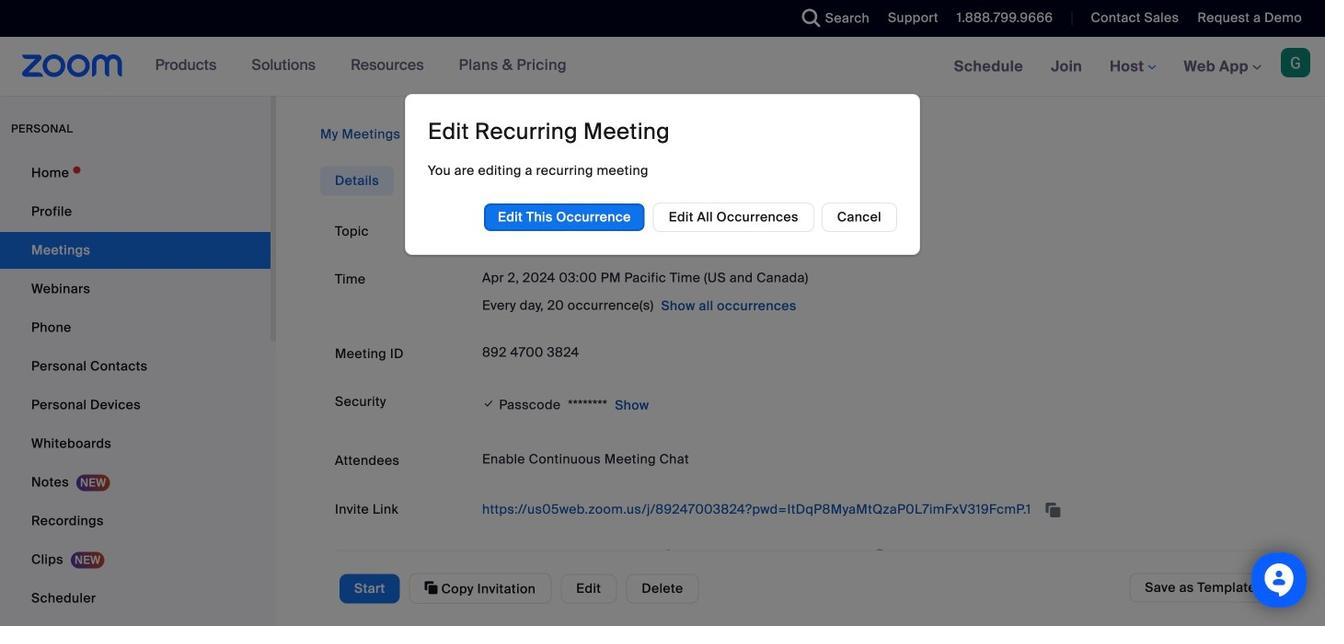 Task type: locate. For each thing, give the bounding box(es) containing it.
add to google calendar image
[[482, 549, 501, 568]]

add to yahoo calendar image
[[872, 549, 890, 568]]

tab
[[320, 166, 394, 196]]

right image
[[406, 125, 418, 144]]

manage my meeting tab control tab list
[[320, 166, 394, 196]]

banner
[[0, 37, 1326, 97]]

product information navigation
[[141, 37, 581, 96]]

dialog
[[405, 94, 921, 255]]

heading
[[428, 117, 670, 146]]

application
[[482, 495, 1267, 524]]



Task type: describe. For each thing, give the bounding box(es) containing it.
checked image
[[482, 394, 496, 413]]

manage recursion navigation
[[320, 125, 1282, 144]]

add to outlook calendar (.ics) image
[[657, 549, 675, 568]]

personal menu menu
[[0, 155, 271, 626]]

meetings navigation
[[941, 37, 1326, 97]]

copy image
[[425, 580, 438, 596]]



Task type: vqa. For each thing, say whether or not it's contained in the screenshot.
Add to Google Calendar icon
yes



